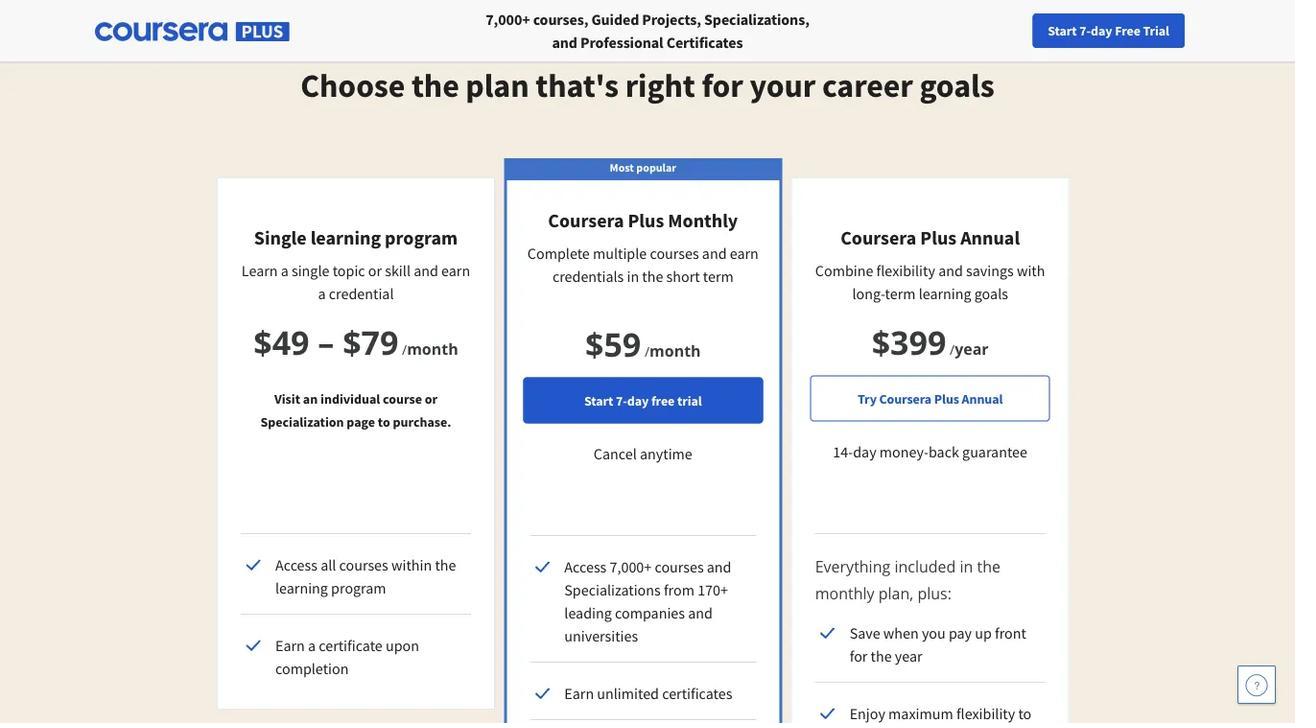 Task type: locate. For each thing, give the bounding box(es) containing it.
1 vertical spatial day
[[627, 392, 649, 409]]

/ right $59
[[645, 342, 650, 360]]

1 horizontal spatial 7-
[[1080, 22, 1091, 39]]

annual up guarantee
[[962, 390, 1003, 407]]

0 vertical spatial program
[[385, 226, 458, 250]]

/ right $399
[[950, 340, 955, 358]]

courses up from
[[655, 558, 704, 577]]

course
[[383, 390, 422, 407]]

anytime
[[640, 445, 693, 464]]

access inside access 7,000+ courses and specializations from 170+ leading companies and universities
[[565, 558, 607, 577]]

money-
[[880, 443, 929, 462]]

goals down savings
[[975, 284, 1008, 303]]

for down certificates
[[702, 65, 743, 106]]

0 vertical spatial learning
[[311, 226, 381, 250]]

0 horizontal spatial earn
[[275, 636, 305, 655]]

1 vertical spatial annual
[[962, 390, 1003, 407]]

1 vertical spatial learning
[[919, 284, 972, 303]]

goals inside combine flexibility and savings with long-term learning goals
[[975, 284, 1008, 303]]

and inside combine flexibility and savings with long-term learning goals
[[939, 261, 963, 280]]

trial
[[677, 392, 702, 409]]

0 horizontal spatial term
[[703, 267, 734, 286]]

certificates
[[662, 684, 733, 703]]

0 vertical spatial in
[[627, 267, 639, 286]]

0 vertical spatial your
[[960, 22, 985, 39]]

courses inside access all courses within the learning program
[[339, 556, 388, 575]]

earn left unlimited
[[565, 684, 594, 703]]

7,000+
[[486, 10, 530, 29], [610, 558, 652, 577]]

complete
[[528, 244, 590, 263]]

a down single
[[318, 284, 326, 303]]

1 vertical spatial start
[[584, 392, 613, 409]]

1 vertical spatial 7,000+
[[610, 558, 652, 577]]

0 vertical spatial 7-
[[1080, 22, 1091, 39]]

coursera inside button
[[879, 390, 932, 407]]

coursera up complete
[[548, 209, 624, 233]]

0 horizontal spatial earn
[[441, 261, 470, 280]]

goals for learning
[[975, 284, 1008, 303]]

1 horizontal spatial in
[[960, 557, 973, 577]]

learning
[[311, 226, 381, 250], [919, 284, 972, 303], [275, 579, 328, 598]]

learning inside access all courses within the learning program
[[275, 579, 328, 598]]

all
[[321, 556, 336, 575]]

and inside complete multiple courses and earn credentials in the short term
[[702, 244, 727, 263]]

and inside 7,000+ courses, guided projects, specializations, and professional certificates
[[552, 33, 578, 52]]

single learning program
[[254, 226, 458, 250]]

year right $399
[[955, 338, 989, 359]]

most popular
[[610, 160, 677, 175]]

purchase.
[[393, 413, 452, 430]]

for down save
[[850, 647, 868, 666]]

monthly
[[815, 583, 875, 604]]

/ inside $59 / month
[[645, 342, 650, 360]]

the left short
[[642, 267, 663, 286]]

a up completion
[[308, 636, 316, 655]]

2 vertical spatial learning
[[275, 579, 328, 598]]

$399
[[872, 320, 946, 364]]

earn down the monthly on the right top
[[730, 244, 759, 263]]

earn inside earn a certificate upon completion
[[275, 636, 305, 655]]

7- left the free
[[1080, 22, 1091, 39]]

or for topic
[[368, 261, 382, 280]]

start left show notifications icon
[[1048, 22, 1077, 39]]

guarantee
[[963, 443, 1028, 462]]

0 vertical spatial for
[[702, 65, 743, 106]]

access inside access all courses within the learning program
[[275, 556, 318, 575]]

day left free
[[627, 392, 649, 409]]

or inside visit an individual course or specialization page to purchase.
[[425, 390, 438, 407]]

0 vertical spatial a
[[281, 261, 289, 280]]

earn a certificate upon completion
[[275, 636, 419, 678]]

long-
[[852, 284, 885, 303]]

leading
[[565, 604, 612, 623]]

learn a single topic or skill and earn a credential
[[242, 261, 470, 303]]

0 horizontal spatial month
[[407, 338, 458, 359]]

1 vertical spatial program
[[331, 579, 386, 598]]

day left money-
[[853, 443, 877, 462]]

free
[[651, 392, 675, 409]]

0 horizontal spatial access
[[275, 556, 318, 575]]

the right within on the left of page
[[435, 556, 456, 575]]

plan,
[[879, 583, 914, 604]]

0 horizontal spatial 7,000+
[[486, 10, 530, 29]]

0 horizontal spatial year
[[895, 647, 923, 666]]

plus for annual
[[920, 226, 957, 250]]

0 horizontal spatial for
[[702, 65, 743, 106]]

/
[[402, 340, 407, 358], [950, 340, 955, 358], [645, 342, 650, 360]]

start for start 7-day free trial
[[584, 392, 613, 409]]

or left skill
[[368, 261, 382, 280]]

day inside start 7-day free trial button
[[627, 392, 649, 409]]

most
[[610, 160, 634, 175]]

free
[[1115, 22, 1141, 39]]

earn right skill
[[441, 261, 470, 280]]

0 horizontal spatial /
[[402, 340, 407, 358]]

day left the free
[[1091, 22, 1113, 39]]

/ right $79
[[402, 340, 407, 358]]

earn unlimited certificates
[[565, 684, 733, 703]]

or up purchase.
[[425, 390, 438, 407]]

courses right all
[[339, 556, 388, 575]]

try coursera plus annual
[[858, 390, 1003, 407]]

0 vertical spatial start
[[1048, 22, 1077, 39]]

1 horizontal spatial start
[[1048, 22, 1077, 39]]

term inside combine flexibility and savings with long-term learning goals
[[885, 284, 916, 303]]

None search field
[[264, 12, 504, 50]]

month
[[407, 338, 458, 359], [650, 340, 701, 361]]

when
[[884, 624, 919, 643]]

and down courses,
[[552, 33, 578, 52]]

1 vertical spatial 7-
[[616, 392, 627, 409]]

1 horizontal spatial earn
[[730, 244, 759, 263]]

the left plan
[[412, 65, 459, 106]]

plus up 'back'
[[934, 390, 959, 407]]

0 horizontal spatial or
[[368, 261, 382, 280]]

your right find
[[960, 22, 985, 39]]

start up cancel
[[584, 392, 613, 409]]

your
[[960, 22, 985, 39], [750, 65, 816, 106]]

program down all
[[331, 579, 386, 598]]

1 horizontal spatial day
[[853, 443, 877, 462]]

specialization
[[260, 413, 344, 430]]

/ inside $399 / year
[[950, 340, 955, 358]]

0 vertical spatial goals
[[920, 65, 995, 106]]

1 vertical spatial or
[[425, 390, 438, 407]]

access up specializations
[[565, 558, 607, 577]]

certificate
[[319, 636, 383, 655]]

or inside learn a single topic or skill and earn a credential
[[368, 261, 382, 280]]

your down specializations,
[[750, 65, 816, 106]]

access
[[275, 556, 318, 575], [565, 558, 607, 577]]

everything included in the monthly plan, plus:
[[815, 557, 1001, 604]]

2 horizontal spatial /
[[950, 340, 955, 358]]

7,000+ up specializations
[[610, 558, 652, 577]]

1 horizontal spatial year
[[955, 338, 989, 359]]

and down the monthly on the right top
[[702, 244, 727, 263]]

plus
[[628, 209, 664, 233], [920, 226, 957, 250], [934, 390, 959, 407]]

start 7-day free trial button
[[523, 378, 763, 424]]

courses for 7,000+
[[655, 558, 704, 577]]

month up course
[[407, 338, 458, 359]]

courses inside access 7,000+ courses and specializations from 170+ leading companies and universities
[[655, 558, 704, 577]]

0 horizontal spatial start
[[584, 392, 613, 409]]

pay
[[949, 624, 972, 643]]

annual up savings
[[961, 226, 1020, 250]]

in right included
[[960, 557, 973, 577]]

1 horizontal spatial access
[[565, 558, 607, 577]]

choose the plan that's right for your career goals
[[301, 65, 995, 106]]

or
[[368, 261, 382, 280], [425, 390, 438, 407]]

or for course
[[425, 390, 438, 407]]

find
[[932, 22, 957, 39]]

and right skill
[[414, 261, 438, 280]]

program up skill
[[385, 226, 458, 250]]

courses up short
[[650, 244, 699, 263]]

1 horizontal spatial your
[[960, 22, 985, 39]]

career
[[822, 65, 913, 106]]

1 vertical spatial your
[[750, 65, 816, 106]]

2 vertical spatial day
[[853, 443, 877, 462]]

14-
[[833, 443, 853, 462]]

$79
[[343, 320, 399, 364]]

0 horizontal spatial a
[[281, 261, 289, 280]]

a inside earn a certificate upon completion
[[308, 636, 316, 655]]

1 horizontal spatial for
[[850, 647, 868, 666]]

specializations,
[[704, 10, 810, 29]]

in inside complete multiple courses and earn credentials in the short term
[[627, 267, 639, 286]]

plus up multiple
[[628, 209, 664, 233]]

1 vertical spatial in
[[960, 557, 973, 577]]

courses
[[650, 244, 699, 263], [339, 556, 388, 575], [655, 558, 704, 577]]

the down save
[[871, 647, 892, 666]]

learning down flexibility
[[919, 284, 972, 303]]

start 7-day free trial
[[584, 392, 702, 409]]

and down coursera plus annual
[[939, 261, 963, 280]]

annual
[[961, 226, 1020, 250], [962, 390, 1003, 407]]

1 horizontal spatial a
[[308, 636, 316, 655]]

1 horizontal spatial month
[[650, 340, 701, 361]]

year
[[955, 338, 989, 359], [895, 647, 923, 666]]

your inside 'find your new career' link
[[960, 22, 985, 39]]

single
[[292, 261, 330, 280]]

the inside access all courses within the learning program
[[435, 556, 456, 575]]

year inside save  when you pay up front for the year
[[895, 647, 923, 666]]

0 horizontal spatial 7-
[[616, 392, 627, 409]]

1 vertical spatial earn
[[565, 684, 594, 703]]

start for start 7-day free trial
[[1048, 22, 1077, 39]]

$399 / year
[[872, 320, 989, 364]]

skill
[[385, 261, 411, 280]]

the right included
[[977, 557, 1001, 577]]

/ inside $49 – $79 / month
[[402, 340, 407, 358]]

month up free
[[650, 340, 701, 361]]

0 vertical spatial or
[[368, 261, 382, 280]]

2 vertical spatial a
[[308, 636, 316, 655]]

and
[[552, 33, 578, 52], [702, 244, 727, 263], [414, 261, 438, 280], [939, 261, 963, 280], [707, 558, 732, 577], [688, 604, 713, 623]]

in down multiple
[[627, 267, 639, 286]]

0 vertical spatial 7,000+
[[486, 10, 530, 29]]

coursera image
[[23, 16, 145, 46]]

$59
[[585, 321, 641, 366]]

1 horizontal spatial 7,000+
[[610, 558, 652, 577]]

access for access all courses within the learning program
[[275, 556, 318, 575]]

complete multiple courses and earn credentials in the short term
[[528, 244, 759, 286]]

choose
[[301, 65, 405, 106]]

7,000+ left courses,
[[486, 10, 530, 29]]

1 horizontal spatial earn
[[565, 684, 594, 703]]

plan
[[466, 65, 529, 106]]

unlimited
[[597, 684, 659, 703]]

a
[[281, 261, 289, 280], [318, 284, 326, 303], [308, 636, 316, 655]]

access for access 7,000+ courses and specializations from 170+ leading companies and universities
[[565, 558, 607, 577]]

1 horizontal spatial term
[[885, 284, 916, 303]]

1 vertical spatial for
[[850, 647, 868, 666]]

for
[[702, 65, 743, 106], [850, 647, 868, 666]]

goals down find
[[920, 65, 995, 106]]

0 horizontal spatial in
[[627, 267, 639, 286]]

a for certificate
[[308, 636, 316, 655]]

7,000+ inside access 7,000+ courses and specializations from 170+ leading companies and universities
[[610, 558, 652, 577]]

0 horizontal spatial your
[[750, 65, 816, 106]]

year down when
[[895, 647, 923, 666]]

1 vertical spatial year
[[895, 647, 923, 666]]

page
[[347, 413, 375, 430]]

term down flexibility
[[885, 284, 916, 303]]

7- left free
[[616, 392, 627, 409]]

and down 170+
[[688, 604, 713, 623]]

coursera
[[548, 209, 624, 233], [841, 226, 917, 250], [879, 390, 932, 407]]

save
[[850, 624, 881, 643]]

0 vertical spatial earn
[[275, 636, 305, 655]]

plus up combine flexibility and savings with long-term learning goals
[[920, 226, 957, 250]]

14-day money-back guarantee
[[833, 443, 1028, 462]]

2 horizontal spatial day
[[1091, 22, 1113, 39]]

2 horizontal spatial a
[[318, 284, 326, 303]]

and up 170+
[[707, 558, 732, 577]]

coursera up flexibility
[[841, 226, 917, 250]]

1 horizontal spatial /
[[645, 342, 650, 360]]

1 vertical spatial goals
[[975, 284, 1008, 303]]

learning up topic
[[311, 226, 381, 250]]

0 vertical spatial day
[[1091, 22, 1113, 39]]

credential
[[329, 284, 394, 303]]

1 horizontal spatial or
[[425, 390, 438, 407]]

courses inside complete multiple courses and earn credentials in the short term
[[650, 244, 699, 263]]

universities
[[565, 627, 638, 646]]

guided
[[592, 10, 639, 29]]

term
[[703, 267, 734, 286], [885, 284, 916, 303]]

term right short
[[703, 267, 734, 286]]

up
[[975, 624, 992, 643]]

earn
[[730, 244, 759, 263], [441, 261, 470, 280]]

0 vertical spatial year
[[955, 338, 989, 359]]

access left all
[[275, 556, 318, 575]]

a right learn
[[281, 261, 289, 280]]

0 horizontal spatial day
[[627, 392, 649, 409]]

earn up completion
[[275, 636, 305, 655]]

companies
[[615, 604, 685, 623]]

7- for free
[[1080, 22, 1091, 39]]

coursera right try
[[879, 390, 932, 407]]

year inside $399 / year
[[955, 338, 989, 359]]

professional
[[581, 33, 664, 52]]

learning down all
[[275, 579, 328, 598]]

day inside start 7-day free trial button
[[1091, 22, 1113, 39]]

/ for $59
[[645, 342, 650, 360]]



Task type: vqa. For each thing, say whether or not it's contained in the screenshot.
courses in Access 7,000+ courses and Specializations from 170+ leading companies and universities
yes



Task type: describe. For each thing, give the bounding box(es) containing it.
certificates
[[667, 33, 743, 52]]

credentials
[[553, 267, 624, 286]]

7- for free
[[616, 392, 627, 409]]

popular
[[637, 160, 677, 175]]

completion
[[275, 659, 349, 678]]

try coursera plus annual button
[[811, 376, 1050, 422]]

annual inside try coursera plus annual button
[[962, 390, 1003, 407]]

monthly
[[668, 209, 738, 233]]

courses for all
[[339, 556, 388, 575]]

coursera plus image
[[95, 22, 290, 41]]

$49 – $79 / month
[[254, 320, 458, 364]]

find your new career
[[932, 22, 1053, 39]]

and inside learn a single topic or skill and earn a credential
[[414, 261, 438, 280]]

$49
[[254, 320, 309, 364]]

access 7,000+ courses and specializations from 170+ leading companies and universities
[[565, 558, 732, 646]]

learning inside combine flexibility and savings with long-term learning goals
[[919, 284, 972, 303]]

earn for $49
[[275, 636, 305, 655]]

trial
[[1143, 22, 1170, 39]]

$59 / month
[[585, 321, 701, 366]]

7,000+ inside 7,000+ courses, guided projects, specializations, and professional certificates
[[486, 10, 530, 29]]

in inside everything included in the monthly plan, plus:
[[960, 557, 973, 577]]

projects,
[[642, 10, 701, 29]]

0 vertical spatial annual
[[961, 226, 1020, 250]]

the inside everything included in the monthly plan, plus:
[[977, 557, 1001, 577]]

new
[[988, 22, 1013, 39]]

170+
[[698, 581, 728, 600]]

multiple
[[593, 244, 647, 263]]

coursera plus annual
[[841, 226, 1020, 250]]

term inside complete multiple courses and earn credentials in the short term
[[703, 267, 734, 286]]

cancel anytime
[[594, 445, 693, 464]]

for inside save  when you pay up front for the year
[[850, 647, 868, 666]]

7,000+ courses, guided projects, specializations, and professional certificates
[[486, 10, 810, 52]]

you
[[922, 624, 946, 643]]

month inside $49 – $79 / month
[[407, 338, 458, 359]]

coursera plus monthly
[[548, 209, 738, 233]]

program inside access all courses within the learning program
[[331, 579, 386, 598]]

everything
[[815, 557, 891, 577]]

plus inside button
[[934, 390, 959, 407]]

back
[[929, 443, 959, 462]]

front
[[995, 624, 1027, 643]]

earn for $59
[[565, 684, 594, 703]]

coursera for coursera plus annual
[[841, 226, 917, 250]]

month inside $59 / month
[[650, 340, 701, 361]]

cancel
[[594, 445, 637, 464]]

to
[[378, 413, 390, 430]]

earn inside learn a single topic or skill and earn a credential
[[441, 261, 470, 280]]

short
[[667, 267, 700, 286]]

topic
[[333, 261, 365, 280]]

within
[[391, 556, 432, 575]]

courses,
[[533, 10, 589, 29]]

right
[[625, 65, 695, 106]]

coursera for coursera plus monthly
[[548, 209, 624, 233]]

plus for monthly
[[628, 209, 664, 233]]

specializations
[[565, 581, 661, 600]]

an
[[303, 390, 318, 407]]

day for free
[[627, 392, 649, 409]]

goals for career
[[920, 65, 995, 106]]

career
[[1016, 22, 1053, 39]]

that's
[[536, 65, 619, 106]]

savings
[[966, 261, 1014, 280]]

combine
[[816, 261, 874, 280]]

individual
[[321, 390, 380, 407]]

show notifications image
[[1082, 24, 1105, 47]]

courses for multiple
[[650, 244, 699, 263]]

with
[[1017, 261, 1045, 280]]

the inside complete multiple courses and earn credentials in the short term
[[642, 267, 663, 286]]

help center image
[[1246, 674, 1269, 697]]

start 7-day free trial
[[1048, 22, 1170, 39]]

visit
[[274, 390, 300, 407]]

flexibility
[[877, 261, 936, 280]]

a for single
[[281, 261, 289, 280]]

visit an individual course or specialization page to purchase.
[[260, 390, 452, 430]]

/ for $399
[[950, 340, 955, 358]]

–
[[318, 320, 334, 364]]

earn inside complete multiple courses and earn credentials in the short term
[[730, 244, 759, 263]]

start 7-day free trial button
[[1033, 13, 1185, 48]]

access all courses within the learning program
[[275, 556, 456, 598]]

single
[[254, 226, 307, 250]]

try
[[858, 390, 877, 407]]

1 vertical spatial a
[[318, 284, 326, 303]]

find your new career link
[[923, 19, 1062, 43]]

save  when you pay up front for the year
[[850, 624, 1027, 666]]

the inside save  when you pay up front for the year
[[871, 647, 892, 666]]

day for free
[[1091, 22, 1113, 39]]

learn
[[242, 261, 278, 280]]



